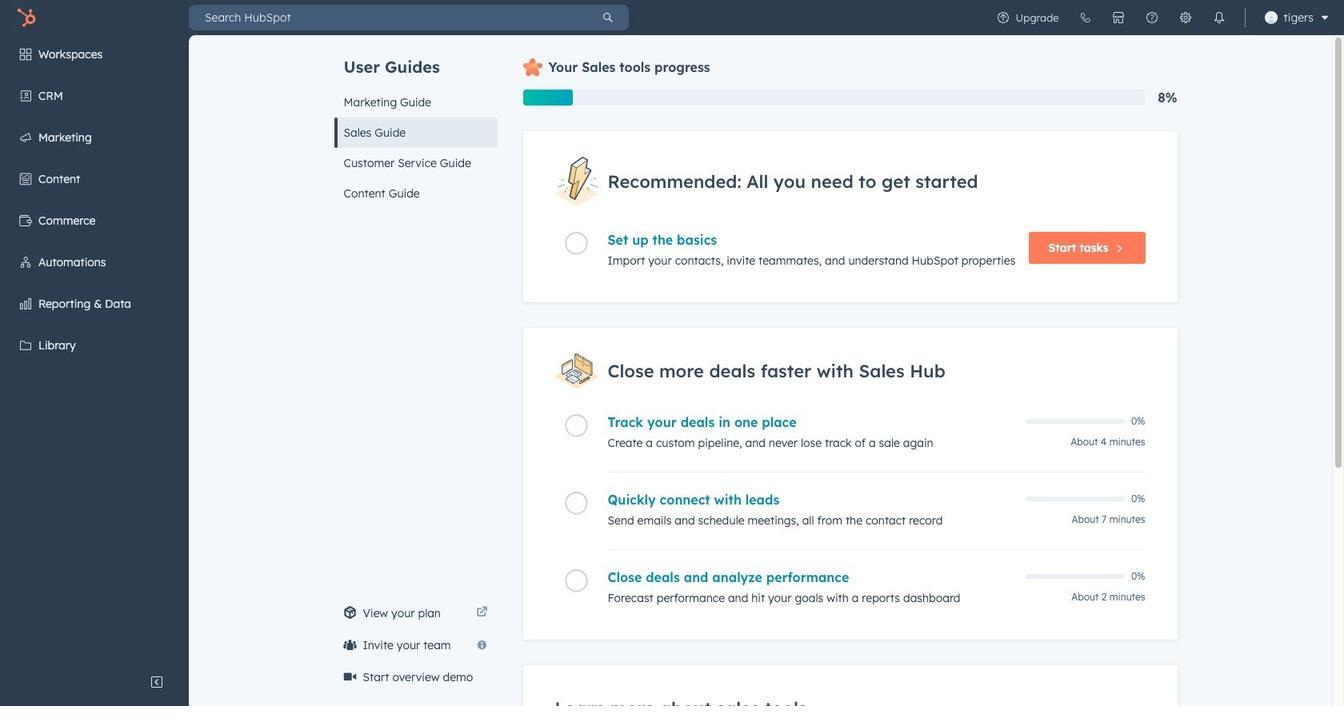 Task type: describe. For each thing, give the bounding box(es) containing it.
marketplaces image
[[1112, 11, 1124, 24]]

howard n/a image
[[1265, 11, 1277, 24]]

link opens in a new window image
[[476, 607, 488, 619]]

Search HubSpot search field
[[189, 5, 587, 30]]



Task type: vqa. For each thing, say whether or not it's contained in the screenshot.
User Guides element in the left top of the page
yes



Task type: locate. For each thing, give the bounding box(es) containing it.
0 horizontal spatial menu
[[0, 35, 189, 666]]

1 horizontal spatial menu
[[986, 0, 1334, 35]]

menu
[[986, 0, 1334, 35], [0, 35, 189, 666]]

link opens in a new window image
[[476, 604, 488, 623]]

user guides element
[[334, 35, 497, 209]]

progress bar
[[523, 90, 573, 106]]

help image
[[1145, 11, 1158, 24]]

settings image
[[1179, 11, 1192, 24]]

notifications image
[[1213, 11, 1225, 24]]



